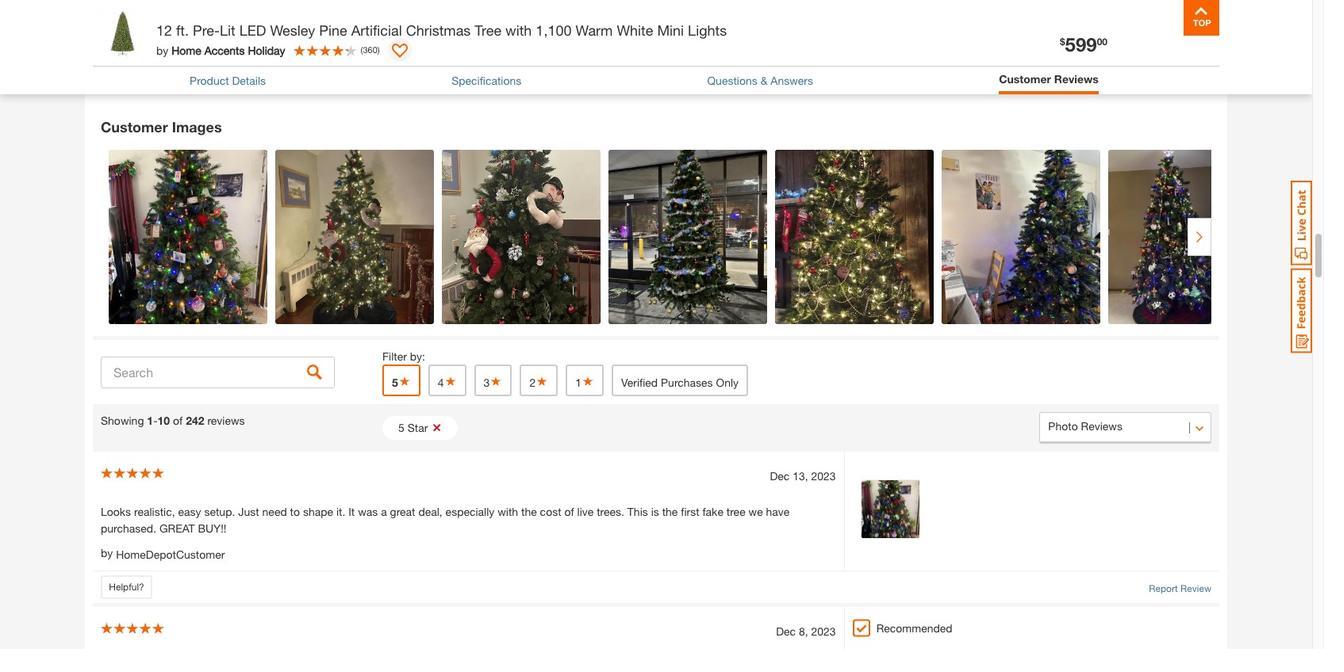 Task type: describe. For each thing, give the bounding box(es) containing it.
by:
[[410, 350, 425, 364]]

recommend
[[171, 51, 249, 69]]

it.
[[336, 506, 346, 519]]

by home accents holiday
[[156, 43, 285, 57]]

product
[[280, 51, 330, 69]]

a inside looks realistic, easy setup. just need to shape it. it was a great deal, especially with the cost of live trees. this is the first fake tree we have purchased. great buy!!
[[381, 506, 387, 519]]

Search text field
[[101, 357, 335, 389]]

it
[[349, 506, 355, 519]]

shape
[[303, 506, 333, 519]]

verified purchases only
[[621, 376, 739, 390]]

holiday
[[248, 43, 285, 57]]

customer for customer images
[[101, 118, 168, 136]]

dec 13, 2023
[[770, 470, 836, 483]]

599
[[1066, 33, 1097, 56]]

$ 599 00
[[1060, 33, 1108, 56]]

questions & answers
[[707, 74, 813, 87]]

looks
[[101, 506, 131, 519]]

reviews inside showing 1 - 10 of 242 reviews 5 star
[[207, 414, 245, 428]]

write a review
[[1028, 16, 1130, 34]]

)
[[378, 44, 380, 55]]

2 the from the left
[[662, 506, 678, 519]]

0 horizontal spatial 3
[[383, 17, 390, 32]]

8,
[[799, 625, 808, 639]]

review inside button
[[1181, 583, 1212, 595]]

1,100
[[536, 21, 572, 39]]

5 inside showing 1 - 10 of 242 reviews 5 star
[[398, 422, 405, 435]]

10
[[158, 414, 170, 428]]

12
[[156, 21, 172, 39]]

top button
[[1184, 0, 1220, 36]]

is
[[651, 506, 659, 519]]

1 vertical spatial 360
[[363, 44, 378, 55]]

by for by homedepotcustomer
[[101, 547, 113, 560]]

of inside showing 1 - 10 of 242 reviews 5 star
[[173, 414, 183, 428]]

home
[[172, 43, 201, 57]]

0 horizontal spatial 360
[[245, 20, 264, 34]]

of inside looks realistic, easy setup. just need to shape it. it was a great deal, especially with the cost of live trees. this is the first fake tree we have purchased. great buy!!
[[565, 506, 574, 519]]

1 horizontal spatial reviews
[[267, 20, 306, 34]]

showing 1 - 10 of 242 reviews 5 star
[[101, 414, 428, 435]]

$
[[1060, 36, 1066, 48]]

homedepotcustomer
[[116, 548, 225, 562]]

we
[[749, 506, 763, 519]]

star icon image for 3
[[397, 17, 413, 33]]

reviews
[[1055, 72, 1099, 86]]

report review
[[1149, 583, 1212, 595]]

-
[[153, 414, 158, 428]]

dec for dec 13, 2023
[[770, 470, 790, 483]]

only
[[716, 376, 739, 390]]

4 button
[[428, 365, 466, 397]]

great
[[390, 506, 415, 519]]

&
[[761, 74, 768, 87]]

star
[[408, 422, 428, 435]]

4
[[438, 376, 444, 390]]

2023 for dec 13, 2023
[[811, 470, 836, 483]]

star symbol image for 3
[[490, 376, 503, 387]]

filter
[[383, 350, 407, 364]]

recommended
[[877, 622, 953, 636]]

purchases
[[661, 376, 713, 390]]

first
[[681, 506, 700, 519]]

details
[[232, 74, 266, 87]]

deal,
[[419, 506, 443, 519]]

verified
[[621, 376, 658, 390]]

setup.
[[204, 506, 235, 519]]

by homedepotcustomer
[[101, 547, 225, 562]]

write
[[1028, 16, 1064, 34]]

product image image
[[97, 8, 148, 60]]

star symbol image for 1
[[582, 376, 594, 387]]

live
[[577, 506, 594, 519]]

feedback link image
[[1291, 268, 1313, 354]]

1 horizontal spatial of
[[231, 20, 241, 34]]

tree
[[727, 506, 746, 519]]

purchased.
[[101, 522, 156, 536]]

1 the from the left
[[521, 506, 537, 519]]

dec 8, 2023
[[776, 625, 836, 639]]

1 button
[[566, 365, 604, 397]]

48
[[137, 51, 153, 69]]

have
[[766, 506, 790, 519]]

led
[[239, 21, 266, 39]]

00
[[1097, 36, 1108, 48]]

5 inside 5 button
[[392, 376, 398, 390]]

1 inside "button"
[[576, 376, 582, 390]]

lights
[[688, 21, 727, 39]]

2023 for dec 8, 2023
[[811, 625, 836, 639]]

this
[[253, 51, 276, 69]]

write a review button
[[1000, 9, 1158, 41]]

(
[[361, 44, 363, 55]]

showing
[[101, 414, 144, 428]]



Task type: vqa. For each thing, say whether or not it's contained in the screenshot.
98
no



Task type: locate. For each thing, give the bounding box(es) containing it.
1 star symbol image from the left
[[536, 376, 549, 387]]

realistic,
[[134, 506, 175, 519]]

0 horizontal spatial review
[[1080, 16, 1130, 34]]

1 vertical spatial reviews
[[207, 414, 245, 428]]

review
[[1080, 16, 1130, 34], [1181, 583, 1212, 595]]

especially
[[446, 506, 495, 519]]

customer
[[999, 72, 1052, 86], [101, 118, 168, 136]]

out of 360 reviews
[[211, 20, 306, 34]]

report review button
[[1149, 583, 1212, 597]]

12 ft. pre-lit led wesley pine artificial christmas tree with 1,100 warm white mini lights
[[156, 21, 727, 39]]

0 horizontal spatial star symbol image
[[398, 376, 411, 387]]

star symbol image down filter by:
[[398, 376, 411, 387]]

homedepotcustomer button
[[116, 547, 225, 564]]

5 star button
[[383, 417, 458, 441]]

star symbol image for 5
[[398, 376, 411, 387]]

this
[[628, 506, 648, 519]]

0 horizontal spatial customer
[[101, 118, 168, 136]]

1 right 2 button
[[576, 376, 582, 390]]

0 vertical spatial 2
[[383, 45, 390, 60]]

13,
[[793, 470, 808, 483]]

star symbol image left the 1 "button"
[[536, 376, 549, 387]]

0 vertical spatial customer
[[999, 72, 1052, 86]]

customer reviews
[[999, 72, 1099, 86]]

the
[[521, 506, 537, 519], [662, 506, 678, 519]]

star symbol image
[[398, 376, 411, 387], [444, 376, 457, 387], [490, 376, 503, 387]]

star icon image up display image
[[397, 17, 413, 33]]

of
[[231, 20, 241, 34], [173, 414, 183, 428], [565, 506, 574, 519]]

star symbol image inside 5 button
[[398, 376, 411, 387]]

1 horizontal spatial 360
[[363, 44, 378, 55]]

lit
[[220, 21, 235, 39]]

filter by:
[[383, 350, 425, 364]]

need
[[262, 506, 287, 519]]

review up 00
[[1080, 16, 1130, 34]]

answers
[[771, 74, 813, 87]]

2 inside button
[[530, 376, 536, 390]]

by
[[156, 43, 168, 57], [101, 547, 113, 560]]

easy
[[178, 506, 201, 519]]

0 vertical spatial by
[[156, 43, 168, 57]]

christmas
[[406, 21, 471, 39]]

0 vertical spatial review
[[1080, 16, 1130, 34]]

to
[[290, 506, 300, 519]]

star icon image
[[397, 17, 413, 33], [397, 46, 413, 61]]

1 horizontal spatial a
[[1068, 16, 1076, 34]]

0 horizontal spatial 2
[[383, 45, 390, 60]]

reviews right 242
[[207, 414, 245, 428]]

with right especially
[[498, 506, 518, 519]]

1 horizontal spatial 1
[[576, 376, 582, 390]]

helpful?
[[109, 582, 144, 594]]

the right is
[[662, 506, 678, 519]]

a inside button
[[1068, 16, 1076, 34]]

with right tree
[[506, 21, 532, 39]]

0 vertical spatial 360
[[245, 20, 264, 34]]

1 horizontal spatial star symbol image
[[582, 376, 594, 387]]

trees.
[[597, 506, 625, 519]]

customer left images
[[101, 118, 168, 136]]

questions & answers button
[[707, 72, 813, 89], [707, 72, 813, 89]]

by down purchased.
[[101, 547, 113, 560]]

( 360 )
[[361, 44, 380, 55]]

buy!!
[[198, 522, 227, 536]]

0 vertical spatial 3
[[383, 17, 390, 32]]

dec left 13,
[[770, 470, 790, 483]]

1 horizontal spatial 2
[[530, 376, 536, 390]]

1 horizontal spatial 3
[[484, 376, 490, 390]]

white
[[617, 21, 654, 39]]

3 star symbol image from the left
[[490, 376, 503, 387]]

dec left the 8,
[[776, 625, 796, 639]]

display image
[[392, 44, 408, 60]]

1 vertical spatial dec
[[776, 625, 796, 639]]

0 horizontal spatial by
[[101, 547, 113, 560]]

star icon image right )
[[397, 46, 413, 61]]

product details
[[190, 74, 266, 87]]

questions
[[707, 74, 758, 87]]

%
[[153, 51, 167, 69]]

1 vertical spatial with
[[498, 506, 518, 519]]

1 horizontal spatial review
[[1181, 583, 1212, 595]]

reviews
[[267, 20, 306, 34], [207, 414, 245, 428]]

1 horizontal spatial customer
[[999, 72, 1052, 86]]

1 vertical spatial a
[[381, 506, 387, 519]]

360
[[245, 20, 264, 34], [363, 44, 378, 55]]

customer left reviews on the top of the page
[[999, 72, 1052, 86]]

warm
[[576, 21, 613, 39]]

star symbol image right 2 button
[[582, 376, 594, 387]]

just
[[238, 506, 259, 519]]

product details button
[[190, 72, 266, 89], [190, 72, 266, 89]]

star symbol image for 2
[[536, 376, 549, 387]]

pre-
[[193, 21, 220, 39]]

5 button
[[383, 365, 420, 397]]

great
[[159, 522, 195, 536]]

star symbol image inside 2 button
[[536, 376, 549, 387]]

ft.
[[176, 21, 189, 39]]

with inside looks realistic, easy setup. just need to shape it. it was a great deal, especially with the cost of live trees. this is the first fake tree we have purchased. great buy!!
[[498, 506, 518, 519]]

2 2023 from the top
[[811, 625, 836, 639]]

0 horizontal spatial 1
[[147, 414, 153, 428]]

360 down artificial
[[363, 44, 378, 55]]

2 right )
[[383, 45, 390, 60]]

1 vertical spatial review
[[1181, 583, 1212, 595]]

1 star icon image from the top
[[397, 17, 413, 33]]

customer for customer reviews
[[999, 72, 1052, 86]]

artificial
[[351, 21, 402, 39]]

accents
[[205, 43, 245, 57]]

2 horizontal spatial of
[[565, 506, 574, 519]]

1 vertical spatial star icon image
[[397, 46, 413, 61]]

reviews up holiday
[[267, 20, 306, 34]]

star symbol image left 3 button
[[444, 376, 457, 387]]

review inside button
[[1080, 16, 1130, 34]]

0 horizontal spatial 5
[[392, 376, 398, 390]]

helpful? button
[[101, 576, 152, 600]]

1 inside showing 1 - 10 of 242 reviews 5 star
[[147, 414, 153, 428]]

0 vertical spatial with
[[506, 21, 532, 39]]

customer reviews button
[[999, 71, 1099, 90], [999, 71, 1099, 87]]

2 button
[[520, 365, 558, 397]]

0 vertical spatial dec
[[770, 470, 790, 483]]

the left cost
[[521, 506, 537, 519]]

star symbol image left 2 button
[[490, 376, 503, 387]]

0 horizontal spatial star symbol image
[[536, 376, 549, 387]]

1 vertical spatial of
[[173, 414, 183, 428]]

3 button
[[474, 365, 512, 397]]

live chat image
[[1291, 181, 1313, 266]]

0 horizontal spatial of
[[173, 414, 183, 428]]

star symbol image
[[536, 376, 549, 387], [582, 376, 594, 387]]

with
[[506, 21, 532, 39], [498, 506, 518, 519]]

1 vertical spatial 1
[[147, 414, 153, 428]]

1 horizontal spatial by
[[156, 43, 168, 57]]

by inside by homedepotcustomer
[[101, 547, 113, 560]]

242
[[186, 414, 204, 428]]

1 vertical spatial 2
[[530, 376, 536, 390]]

2023 right the 8,
[[811, 625, 836, 639]]

review right report
[[1181, 583, 1212, 595]]

star symbol image inside "4" button
[[444, 376, 457, 387]]

by for by home accents holiday
[[156, 43, 168, 57]]

5 left star
[[398, 422, 405, 435]]

5
[[392, 376, 398, 390], [398, 422, 405, 435]]

by right the 48
[[156, 43, 168, 57]]

star icon image for 2
[[397, 46, 413, 61]]

of right 10
[[173, 414, 183, 428]]

mini
[[657, 21, 684, 39]]

of right out
[[231, 20, 241, 34]]

1 horizontal spatial the
[[662, 506, 678, 519]]

0 vertical spatial a
[[1068, 16, 1076, 34]]

0 horizontal spatial the
[[521, 506, 537, 519]]

tree
[[475, 21, 502, 39]]

1 vertical spatial customer
[[101, 118, 168, 136]]

1 star symbol image from the left
[[398, 376, 411, 387]]

0 vertical spatial 5
[[392, 376, 398, 390]]

0 vertical spatial star icon image
[[397, 17, 413, 33]]

verified purchases only button
[[612, 365, 748, 397]]

0 vertical spatial reviews
[[267, 20, 306, 34]]

cost
[[540, 506, 562, 519]]

customer images
[[101, 118, 222, 136]]

wesley
[[270, 21, 315, 39]]

pine
[[319, 21, 347, 39]]

1 horizontal spatial 5
[[398, 422, 405, 435]]

1 vertical spatial by
[[101, 547, 113, 560]]

0 horizontal spatial reviews
[[207, 414, 245, 428]]

2 star symbol image from the left
[[582, 376, 594, 387]]

1 vertical spatial 3
[[484, 376, 490, 390]]

0 horizontal spatial a
[[381, 506, 387, 519]]

2023 right 13,
[[811, 470, 836, 483]]

0 vertical spatial 2023
[[811, 470, 836, 483]]

360 up holiday
[[245, 20, 264, 34]]

5 down filter
[[392, 376, 398, 390]]

dec for dec 8, 2023
[[776, 625, 796, 639]]

0 vertical spatial of
[[231, 20, 241, 34]]

1 left 10
[[147, 414, 153, 428]]

2 vertical spatial of
[[565, 506, 574, 519]]

2 right 3 button
[[530, 376, 536, 390]]

2023
[[811, 470, 836, 483], [811, 625, 836, 639]]

3 inside button
[[484, 376, 490, 390]]

images
[[172, 118, 222, 136]]

1
[[576, 376, 582, 390], [147, 414, 153, 428]]

0 vertical spatial 1
[[576, 376, 582, 390]]

1 2023 from the top
[[811, 470, 836, 483]]

star symbol image for 4
[[444, 376, 457, 387]]

star symbol image inside the 1 "button"
[[582, 376, 594, 387]]

of left live
[[565, 506, 574, 519]]

star symbol image inside 3 button
[[490, 376, 503, 387]]

2 star icon image from the top
[[397, 46, 413, 61]]

out
[[211, 20, 228, 34]]

was
[[358, 506, 378, 519]]

2 star symbol image from the left
[[444, 376, 457, 387]]

1 horizontal spatial star symbol image
[[444, 376, 457, 387]]

looks realistic, easy setup. just need to shape it. it was a great deal, especially with the cost of live trees. this is the first fake tree we have purchased. great buy!!
[[101, 506, 790, 536]]

48 % recommend this product
[[137, 51, 330, 69]]

2 horizontal spatial star symbol image
[[490, 376, 503, 387]]

1 vertical spatial 5
[[398, 422, 405, 435]]

specifications
[[452, 74, 522, 87]]

1 vertical spatial 2023
[[811, 625, 836, 639]]



